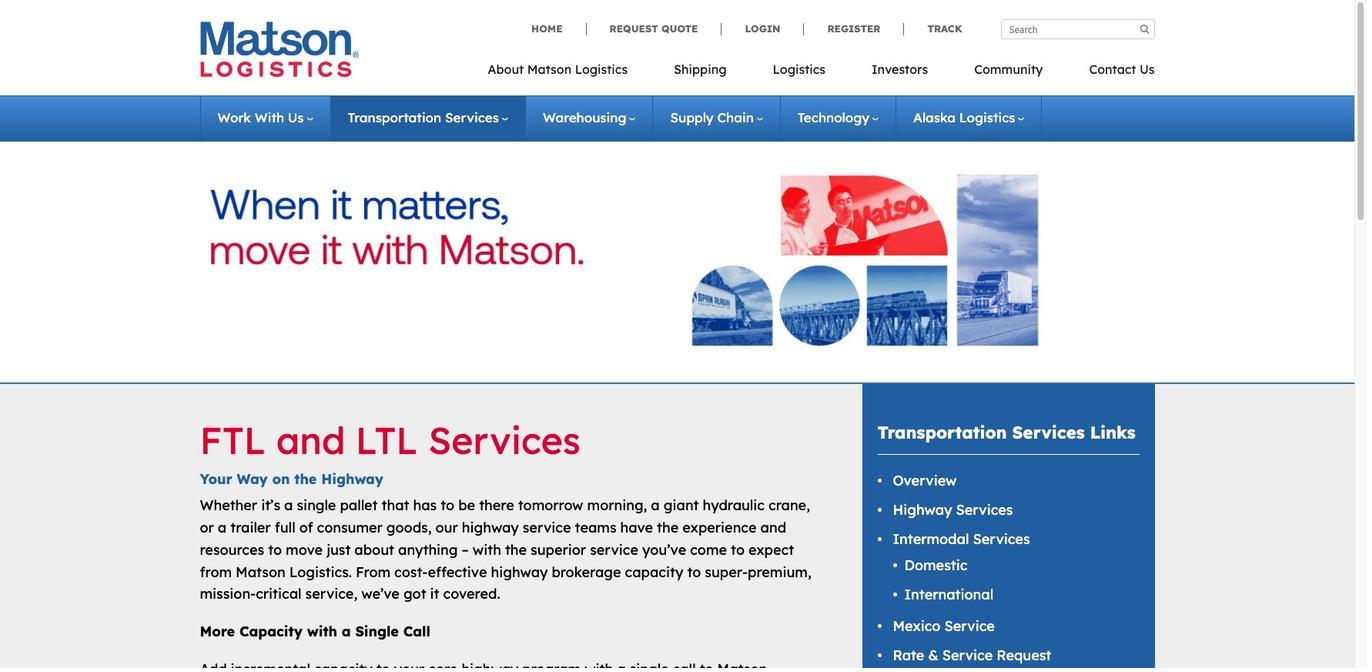 Task type: vqa. For each thing, say whether or not it's contained in the screenshot.
and within whether it's a single pallet that has to be there tomorrow morning, a giant hydraulic crane, or a trailer full of consumer goods, our highway service teams have the experience and resources to move just about anything – with the superior service you've come to expect from matson logistics. from cost-effective highway brokerage capacity to super-premium, mission-critical service, we've got it covered.
yes



Task type: locate. For each thing, give the bounding box(es) containing it.
cost-
[[394, 563, 428, 581]]

services up intermodal services
[[956, 502, 1013, 519]]

morning,
[[587, 497, 647, 515]]

service up rate & service request link
[[944, 618, 995, 636]]

have
[[620, 519, 653, 537]]

single
[[297, 497, 336, 515]]

investors
[[872, 62, 928, 77]]

chain
[[717, 109, 754, 126]]

1 horizontal spatial with
[[473, 541, 501, 559]]

None search field
[[1001, 19, 1155, 39]]

transportation services links section
[[843, 384, 1174, 668]]

logistics link
[[750, 57, 849, 89]]

us right contact
[[1140, 62, 1155, 77]]

transportation for transportation services
[[348, 109, 441, 126]]

logistics
[[575, 62, 628, 77], [773, 62, 826, 77], [959, 109, 1015, 126]]

0 vertical spatial the
[[294, 470, 317, 488]]

and up the expect
[[761, 519, 786, 537]]

consumer
[[317, 519, 383, 537]]

&
[[928, 647, 939, 665]]

service right "&"
[[942, 647, 993, 665]]

shipping link
[[651, 57, 750, 89]]

come
[[690, 541, 727, 559]]

1 vertical spatial us
[[288, 109, 304, 126]]

premium,
[[748, 563, 812, 581]]

and inside whether it's a single pallet that has to be there tomorrow morning, a giant hydraulic crane, or a trailer full of consumer goods, our highway service teams have the experience and resources to move just about anything – with the superior service you've come to expect from matson logistics. from cost-effective highway brokerage capacity to super-premium, mission-critical service, we've got it covered.
[[761, 519, 786, 537]]

matson
[[527, 62, 572, 77], [236, 563, 286, 581]]

and
[[276, 417, 345, 464], [761, 519, 786, 537]]

mexico service link
[[893, 618, 995, 636]]

home
[[531, 22, 563, 35]]

matson inside whether it's a single pallet that has to be there tomorrow morning, a giant hydraulic crane, or a trailer full of consumer goods, our highway service teams have the experience and resources to move just about anything – with the superior service you've come to expect from matson logistics. from cost-effective highway brokerage capacity to super-premium, mission-critical service, we've got it covered.
[[236, 563, 286, 581]]

with down service,
[[307, 623, 337, 641]]

service down 'teams'
[[590, 541, 638, 559]]

1 horizontal spatial service
[[590, 541, 638, 559]]

technology
[[798, 109, 870, 126]]

you've
[[642, 541, 686, 559]]

supply chain link
[[670, 109, 763, 126]]

1 horizontal spatial request
[[997, 647, 1051, 665]]

us
[[1140, 62, 1155, 77], [288, 109, 304, 126]]

way
[[237, 470, 268, 488]]

or
[[200, 519, 214, 537]]

transportation for transportation services links
[[878, 422, 1007, 444]]

1 vertical spatial highway
[[491, 563, 548, 581]]

rate & service request link
[[893, 647, 1051, 665]]

0 horizontal spatial highway
[[321, 470, 383, 488]]

2 horizontal spatial logistics
[[959, 109, 1015, 126]]

highway down superior
[[491, 563, 548, 581]]

capacity
[[239, 623, 303, 641]]

2 vertical spatial the
[[505, 541, 527, 559]]

1 vertical spatial service
[[590, 541, 638, 559]]

ltl
[[356, 417, 418, 464]]

a left single
[[342, 623, 351, 641]]

1 vertical spatial request
[[997, 647, 1051, 665]]

0 vertical spatial service
[[523, 519, 571, 537]]

0 vertical spatial transportation
[[348, 109, 441, 126]]

quote
[[661, 22, 698, 35]]

1 horizontal spatial matson
[[527, 62, 572, 77]]

1 vertical spatial with
[[307, 623, 337, 641]]

critical
[[256, 586, 302, 603]]

register
[[827, 22, 881, 35]]

highway down overview "link"
[[893, 502, 952, 519]]

intermodal services
[[893, 531, 1030, 548]]

0 horizontal spatial matson
[[236, 563, 286, 581]]

intermodal
[[893, 531, 969, 548]]

us right with
[[288, 109, 304, 126]]

tomorrow
[[518, 497, 583, 515]]

0 horizontal spatial and
[[276, 417, 345, 464]]

the right on
[[294, 470, 317, 488]]

service
[[523, 519, 571, 537], [590, 541, 638, 559]]

0 vertical spatial request
[[610, 22, 658, 35]]

0 vertical spatial with
[[473, 541, 501, 559]]

0 horizontal spatial the
[[294, 470, 317, 488]]

to
[[441, 497, 455, 515], [268, 541, 282, 559], [731, 541, 745, 559], [687, 563, 701, 581]]

track link
[[904, 22, 962, 35]]

the left superior
[[505, 541, 527, 559]]

0 horizontal spatial service
[[523, 519, 571, 537]]

pallet
[[340, 497, 378, 515]]

mission-
[[200, 586, 256, 603]]

on
[[272, 470, 290, 488]]

1 horizontal spatial the
[[505, 541, 527, 559]]

move
[[286, 541, 323, 559]]

with right –
[[473, 541, 501, 559]]

0 vertical spatial us
[[1140, 62, 1155, 77]]

logistics down login
[[773, 62, 826, 77]]

rate
[[893, 647, 924, 665]]

a right it's at the left
[[284, 497, 293, 515]]

to down full
[[268, 541, 282, 559]]

1 vertical spatial the
[[657, 519, 679, 537]]

warehousing link
[[543, 109, 636, 126]]

technology link
[[798, 109, 879, 126]]

0 horizontal spatial request
[[610, 22, 658, 35]]

of
[[299, 519, 313, 537]]

your way on the highway
[[200, 470, 383, 488]]

highway down there
[[462, 519, 519, 537]]

services for intermodal services
[[973, 531, 1030, 548]]

1 vertical spatial and
[[761, 519, 786, 537]]

trailer
[[230, 519, 271, 537]]

services for highway services
[[956, 502, 1013, 519]]

service down the 'tomorrow'
[[523, 519, 571, 537]]

0 horizontal spatial transportation
[[348, 109, 441, 126]]

transportation
[[348, 109, 441, 126], [878, 422, 1007, 444]]

the
[[294, 470, 317, 488], [657, 519, 679, 537], [505, 541, 527, 559]]

1 vertical spatial transportation
[[878, 422, 1007, 444]]

1 horizontal spatial highway
[[893, 502, 952, 519]]

community link
[[951, 57, 1066, 89]]

top menu navigation
[[488, 57, 1155, 89]]

the up you've
[[657, 519, 679, 537]]

it's
[[261, 497, 280, 515]]

1 vertical spatial matson
[[236, 563, 286, 581]]

about matson logistics link
[[488, 57, 651, 89]]

ftl
[[200, 417, 266, 464]]

our
[[436, 519, 458, 537]]

logistics down the community link
[[959, 109, 1015, 126]]

mexico service
[[893, 618, 995, 636]]

transportation inside section
[[878, 422, 1007, 444]]

expect
[[749, 541, 794, 559]]

anything
[[398, 541, 458, 559]]

with inside whether it's a single pallet that has to be there tomorrow morning, a giant hydraulic crane, or a trailer full of consumer goods, our highway service teams have the experience and resources to move just about anything – with the superior service you've come to expect from matson logistics. from cost-effective highway brokerage capacity to super-premium, mission-critical service, we've got it covered.
[[473, 541, 501, 559]]

request inside 'link'
[[610, 22, 658, 35]]

transportation services link
[[348, 109, 508, 126]]

matson down 'home'
[[527, 62, 572, 77]]

be
[[458, 497, 475, 515]]

a left giant
[[651, 497, 660, 515]]

transportation services links
[[878, 422, 1136, 444]]

register link
[[804, 22, 904, 35]]

and up your way on the highway
[[276, 417, 345, 464]]

a
[[284, 497, 293, 515], [651, 497, 660, 515], [218, 519, 227, 537], [342, 623, 351, 641]]

login link
[[721, 22, 804, 35]]

teams
[[575, 519, 617, 537]]

experience
[[683, 519, 757, 537]]

services down about
[[445, 109, 499, 126]]

services left "links"
[[1012, 422, 1085, 444]]

services down highway services
[[973, 531, 1030, 548]]

whether
[[200, 497, 257, 515]]

0 vertical spatial matson
[[527, 62, 572, 77]]

1 horizontal spatial us
[[1140, 62, 1155, 77]]

community
[[974, 62, 1043, 77]]

1 horizontal spatial transportation
[[878, 422, 1007, 444]]

highway up the pallet
[[321, 470, 383, 488]]

matson up critical
[[236, 563, 286, 581]]

logistics up warehousing link
[[575, 62, 628, 77]]

supply
[[670, 109, 714, 126]]

1 vertical spatial highway
[[893, 502, 952, 519]]

0 horizontal spatial us
[[288, 109, 304, 126]]

1 horizontal spatial and
[[761, 519, 786, 537]]

just
[[327, 541, 351, 559]]



Task type: describe. For each thing, give the bounding box(es) containing it.
more
[[200, 623, 235, 641]]

intermodal services link
[[893, 531, 1030, 548]]

domestic
[[905, 557, 968, 574]]

it
[[430, 586, 439, 603]]

to down come
[[687, 563, 701, 581]]

contact us
[[1089, 62, 1155, 77]]

1 horizontal spatial logistics
[[773, 62, 826, 77]]

services for transportation services
[[445, 109, 499, 126]]

warehousing
[[543, 109, 626, 126]]

links
[[1090, 422, 1136, 444]]

has
[[413, 497, 437, 515]]

international
[[905, 586, 994, 603]]

0 vertical spatial service
[[944, 618, 995, 636]]

shipping
[[674, 62, 727, 77]]

ftl and ltl services
[[200, 417, 581, 464]]

matson inside about matson logistics link
[[527, 62, 572, 77]]

request inside transportation services links section
[[997, 647, 1051, 665]]

highway services
[[893, 502, 1013, 519]]

Search search field
[[1001, 19, 1155, 39]]

superior
[[531, 541, 586, 559]]

about
[[488, 62, 524, 77]]

us inside top menu navigation
[[1140, 62, 1155, 77]]

to left be at the left bottom of page
[[441, 497, 455, 515]]

0 vertical spatial highway
[[462, 519, 519, 537]]

more capacity with a single call
[[200, 623, 430, 641]]

super-
[[705, 563, 748, 581]]

investors link
[[849, 57, 951, 89]]

covered.
[[443, 586, 500, 603]]

resources
[[200, 541, 264, 559]]

full
[[275, 519, 295, 537]]

single
[[355, 623, 399, 641]]

got
[[403, 586, 426, 603]]

0 vertical spatial and
[[276, 417, 345, 464]]

hydraulic
[[703, 497, 765, 515]]

1 vertical spatial service
[[942, 647, 993, 665]]

there
[[479, 497, 514, 515]]

0 horizontal spatial with
[[307, 623, 337, 641]]

highway inside transportation services links section
[[893, 502, 952, 519]]

rate & service request
[[893, 647, 1051, 665]]

search image
[[1140, 24, 1149, 34]]

with
[[255, 109, 284, 126]]

from
[[200, 563, 232, 581]]

goods,
[[386, 519, 432, 537]]

capacity
[[625, 563, 683, 581]]

mexico
[[893, 618, 941, 636]]

alaska services image
[[210, 158, 1144, 363]]

0 vertical spatial highway
[[321, 470, 383, 488]]

contact
[[1089, 62, 1136, 77]]

request quote
[[610, 22, 698, 35]]

highway services link
[[893, 502, 1013, 519]]

work
[[218, 109, 251, 126]]

overview link
[[893, 472, 957, 490]]

work with us link
[[218, 109, 313, 126]]

–
[[462, 541, 469, 559]]

request quote link
[[586, 22, 721, 35]]

transportation services
[[348, 109, 499, 126]]

0 horizontal spatial logistics
[[575, 62, 628, 77]]

supply chain
[[670, 109, 754, 126]]

a right or
[[218, 519, 227, 537]]

alaska logistics link
[[913, 109, 1025, 126]]

brokerage
[[552, 563, 621, 581]]

2 horizontal spatial the
[[657, 519, 679, 537]]

service,
[[305, 586, 358, 603]]

alaska
[[913, 109, 956, 126]]

work with us
[[218, 109, 304, 126]]

call
[[403, 623, 430, 641]]

track
[[928, 22, 962, 35]]

matson logistics image
[[200, 22, 358, 77]]

effective
[[428, 563, 487, 581]]

home link
[[531, 22, 586, 35]]

we've
[[361, 586, 400, 603]]

that
[[382, 497, 409, 515]]

giant
[[664, 497, 699, 515]]

alaska logistics
[[913, 109, 1015, 126]]

whether it's a single pallet that has to be there tomorrow morning, a giant hydraulic crane, or a trailer full of consumer goods, our highway service teams have the experience and resources to move just about anything – with the superior service you've come to expect from matson logistics. from cost-effective highway brokerage capacity to super-premium, mission-critical service, we've got it covered.
[[200, 497, 812, 603]]

from
[[356, 563, 391, 581]]

about
[[355, 541, 394, 559]]

international link
[[905, 586, 994, 603]]

overview
[[893, 472, 957, 490]]

about matson logistics
[[488, 62, 628, 77]]

to up super- at right
[[731, 541, 745, 559]]

services up there
[[428, 417, 581, 464]]

your
[[200, 470, 232, 488]]

login
[[745, 22, 780, 35]]

logistics.
[[289, 563, 352, 581]]

services for transportation services links
[[1012, 422, 1085, 444]]

contact us link
[[1066, 57, 1155, 89]]

domestic link
[[905, 557, 968, 574]]



